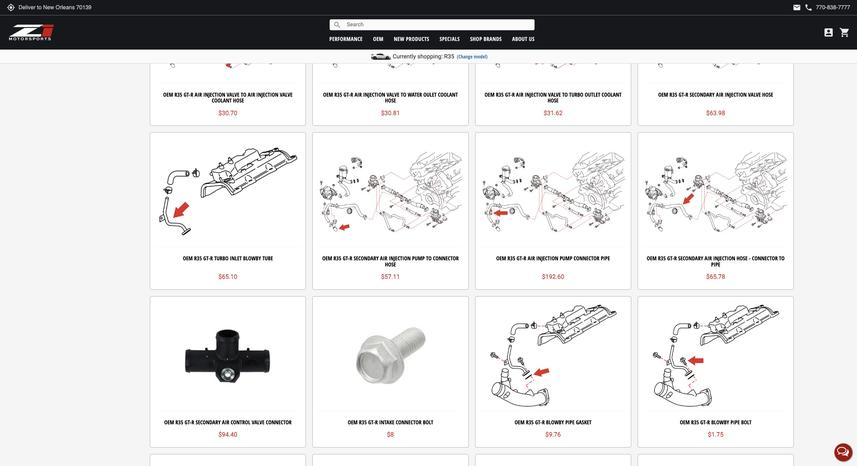 Task type: vqa. For each thing, say whether or not it's contained in the screenshot.
GT- corresponding to OEM R35 GT-R Secondary Air Control Valve Connector
yes



Task type: locate. For each thing, give the bounding box(es) containing it.
oem for oem link
[[373, 35, 384, 43]]

injection
[[203, 91, 225, 98], [257, 91, 279, 98], [363, 91, 385, 98], [525, 91, 547, 98], [725, 91, 747, 98], [389, 255, 411, 263], [537, 255, 559, 263], [714, 255, 736, 263]]

0 horizontal spatial pump
[[412, 255, 425, 263]]

1 horizontal spatial pump
[[560, 255, 573, 263]]

gt- for oem r35 gt-r secondary air injection pump to connector hose
[[343, 255, 350, 263]]

r for oem r35 gt-r blowby pipe gasket
[[542, 419, 545, 427]]

turbo left inlet
[[214, 255, 229, 263]]

oem inside oem r35 gt-r air injection valve to air injection valve coolant hose
[[163, 91, 173, 98]]

specials link
[[440, 35, 460, 43]]

valve
[[227, 91, 240, 98], [280, 91, 293, 98], [387, 91, 400, 98], [548, 91, 561, 98], [749, 91, 761, 98], [252, 419, 265, 427]]

0 horizontal spatial bolt
[[423, 419, 434, 427]]

oem inside "oem r35 gt-r air injection valve to water oulet coolant hose"
[[323, 91, 333, 98]]

r35
[[444, 53, 455, 60], [175, 91, 182, 98], [335, 91, 342, 98], [496, 91, 504, 98], [670, 91, 678, 98], [194, 255, 202, 263], [334, 255, 342, 263], [508, 255, 516, 263], [659, 255, 666, 263], [176, 419, 183, 427], [359, 419, 367, 427], [526, 419, 534, 427], [692, 419, 699, 427]]

oem for oem r35 gt-r secondary air injection pump to connector hose
[[323, 255, 332, 263]]

blowby
[[243, 255, 261, 263], [546, 419, 564, 427], [712, 419, 730, 427]]

gt- for oem r35 gt-r secondary air injection hose - connector to pipe
[[668, 255, 675, 263]]

oem r35 gt-r air injection valve to turbo outlet coolant hose
[[485, 91, 622, 104]]

about us link
[[513, 35, 535, 43]]

r inside "oem r35 gt-r secondary air injection hose - connector to pipe"
[[675, 255, 677, 263]]

Search search field
[[342, 20, 535, 30]]

r for oem r35 gt-r secondary air injection pump to connector hose
[[350, 255, 353, 263]]

oem for oem r35 gt-r secondary air injection valve hose
[[659, 91, 669, 98]]

secondary
[[690, 91, 715, 98], [354, 255, 379, 263], [679, 255, 704, 263], [196, 419, 221, 427]]

oem
[[373, 35, 384, 43], [163, 91, 173, 98], [323, 91, 333, 98], [485, 91, 495, 98], [659, 91, 669, 98], [183, 255, 193, 263], [323, 255, 332, 263], [497, 255, 507, 263], [647, 255, 657, 263], [164, 419, 174, 427], [348, 419, 358, 427], [515, 419, 525, 427], [680, 419, 690, 427]]

2 bolt from the left
[[742, 419, 752, 427]]

r inside oem r35 gt-r secondary air injection pump to connector hose
[[350, 255, 353, 263]]

hose inside "oem r35 gt-r secondary air injection hose - connector to pipe"
[[737, 255, 748, 263]]

outlet
[[585, 91, 601, 98]]

oem r35 gt-r intake connector bolt
[[348, 419, 434, 427]]

gt-
[[184, 91, 191, 98], [344, 91, 351, 98], [505, 91, 512, 98], [679, 91, 686, 98], [203, 255, 210, 263], [343, 255, 350, 263], [517, 255, 524, 263], [668, 255, 675, 263], [185, 419, 192, 427], [368, 419, 375, 427], [535, 419, 542, 427], [701, 419, 708, 427]]

connector inside oem r35 gt-r secondary air injection pump to connector hose
[[433, 255, 459, 263]]

blowby up the $1.75
[[712, 419, 730, 427]]

oem for oem r35 gt-r air injection valve to turbo outlet coolant hose
[[485, 91, 495, 98]]

turbo
[[570, 91, 584, 98], [214, 255, 229, 263]]

injection inside "oem r35 gt-r air injection valve to water oulet coolant hose"
[[363, 91, 385, 98]]

(change
[[457, 53, 473, 60]]

valve inside oem r35 gt-r air injection valve to turbo outlet coolant hose
[[548, 91, 561, 98]]

currently
[[393, 53, 416, 60]]

oem for oem r35 gt-r air injection valve to water oulet coolant hose
[[323, 91, 333, 98]]

gt- for oem r35 gt-r intake connector bolt
[[368, 419, 375, 427]]

0 horizontal spatial turbo
[[214, 255, 229, 263]]

$1.75
[[708, 432, 724, 439]]

gt- inside "oem r35 gt-r secondary air injection hose - connector to pipe"
[[668, 255, 675, 263]]

r for oem r35 gt-r secondary air injection valve hose
[[686, 91, 689, 98]]

new products link
[[394, 35, 430, 43]]

$65.10
[[219, 274, 238, 281]]

2 horizontal spatial coolant
[[602, 91, 622, 98]]

inlet
[[230, 255, 242, 263]]

-
[[749, 255, 751, 263]]

air inside oem r35 gt-r air injection valve to turbo outlet coolant hose
[[516, 91, 524, 98]]

gasket
[[576, 419, 592, 427]]

gt- for oem r35 gt-r air injection valve to air injection valve coolant hose
[[184, 91, 191, 98]]

1 pump from the left
[[412, 255, 425, 263]]

secondary for oem r35 gt-r secondary air injection valve hose
[[690, 91, 715, 98]]

0 horizontal spatial coolant
[[212, 97, 232, 104]]

brands
[[484, 35, 502, 43]]

model)
[[474, 53, 488, 60]]

secondary for oem r35 gt-r secondary air injection hose - connector to pipe
[[679, 255, 704, 263]]

air inside "oem r35 gt-r air injection valve to water oulet coolant hose"
[[355, 91, 362, 98]]

about
[[513, 35, 528, 43]]

to for turbo
[[563, 91, 568, 98]]

coolant inside oem r35 gt-r air injection valve to turbo outlet coolant hose
[[602, 91, 622, 98]]

r35 inside "oem r35 gt-r air injection valve to water oulet coolant hose"
[[335, 91, 342, 98]]

r35 inside oem r35 gt-r air injection valve to air injection valve coolant hose
[[175, 91, 182, 98]]

coolant
[[438, 91, 458, 98], [602, 91, 622, 98], [212, 97, 232, 104]]

tube
[[263, 255, 273, 263]]

intake
[[379, 419, 395, 427]]

to inside oem r35 gt-r air injection valve to turbo outlet coolant hose
[[563, 91, 568, 98]]

to inside oem r35 gt-r air injection valve to air injection valve coolant hose
[[241, 91, 247, 98]]

coolant right oulet
[[438, 91, 458, 98]]

$94.40
[[219, 432, 238, 439]]

$30.81
[[381, 109, 400, 117]]

shop brands
[[470, 35, 502, 43]]

coolant inside "oem r35 gt-r air injection valve to water oulet coolant hose"
[[438, 91, 458, 98]]

gt- inside oem r35 gt-r secondary air injection pump to connector hose
[[343, 255, 350, 263]]

oem r35 gt-r air injection pump connector pipe
[[497, 255, 610, 263]]

r for oem r35 gt-r air injection valve to turbo outlet coolant hose
[[512, 91, 515, 98]]

specials
[[440, 35, 460, 43]]

oem for oem r35 gt-r air injection valve to air injection valve coolant hose
[[163, 91, 173, 98]]

r
[[191, 91, 193, 98], [351, 91, 353, 98], [512, 91, 515, 98], [686, 91, 689, 98], [210, 255, 213, 263], [350, 255, 353, 263], [524, 255, 527, 263], [675, 255, 677, 263], [192, 419, 194, 427], [375, 419, 378, 427], [542, 419, 545, 427], [708, 419, 710, 427]]

(change model) link
[[457, 53, 488, 60]]

1 horizontal spatial turbo
[[570, 91, 584, 98]]

r inside oem r35 gt-r air injection valve to air injection valve coolant hose
[[191, 91, 193, 98]]

r inside oem r35 gt-r air injection valve to turbo outlet coolant hose
[[512, 91, 515, 98]]

r35 inside "oem r35 gt-r secondary air injection hose - connector to pipe"
[[659, 255, 666, 263]]

r35 for oem r35 gt-r blowby pipe bolt
[[692, 419, 699, 427]]

r35 inside oem r35 gt-r secondary air injection pump to connector hose
[[334, 255, 342, 263]]

secondary for oem r35 gt-r secondary air control valve connector
[[196, 419, 221, 427]]

pump inside oem r35 gt-r secondary air injection pump to connector hose
[[412, 255, 425, 263]]

1 horizontal spatial coolant
[[438, 91, 458, 98]]

r for oem r35 gt-r secondary air injection hose - connector to pipe
[[675, 255, 677, 263]]

bolt for oem r35 gt-r blowby pipe bolt
[[742, 419, 752, 427]]

r35 for oem r35 gt-r air injection pump connector pipe
[[508, 255, 516, 263]]

connector inside "oem r35 gt-r secondary air injection hose - connector to pipe"
[[753, 255, 778, 263]]

$65.78
[[707, 274, 726, 281]]

oem r35 gt-r air injection valve to air injection valve coolant hose
[[163, 91, 293, 104]]

r35 inside oem r35 gt-r air injection valve to turbo outlet coolant hose
[[496, 91, 504, 98]]

hose
[[763, 91, 774, 98], [233, 97, 244, 104], [385, 97, 396, 104], [548, 97, 559, 104], [737, 255, 748, 263], [385, 261, 396, 269]]

oem r35 gt-r air injection valve to water oulet coolant hose
[[323, 91, 458, 104]]

1 horizontal spatial blowby
[[546, 419, 564, 427]]

coolant right outlet
[[602, 91, 622, 98]]

bolt for oem r35 gt-r intake connector bolt
[[423, 419, 434, 427]]

gt- inside oem r35 gt-r air injection valve to air injection valve coolant hose
[[184, 91, 191, 98]]

oem r35 gt-r secondary air control valve connector
[[164, 419, 292, 427]]

1 bolt from the left
[[423, 419, 434, 427]]

coolant up $30.70
[[212, 97, 232, 104]]

0 vertical spatial turbo
[[570, 91, 584, 98]]

blowby for oem r35 gt-r blowby pipe gasket
[[546, 419, 564, 427]]

oem for oem r35 gt-r secondary air control valve connector
[[164, 419, 174, 427]]

shop
[[470, 35, 482, 43]]

oem for oem r35 gt-r turbo inlet blowby tube
[[183, 255, 193, 263]]

bolt
[[423, 419, 434, 427], [742, 419, 752, 427]]

to
[[241, 91, 247, 98], [401, 91, 407, 98], [563, 91, 568, 98], [426, 255, 432, 263], [780, 255, 785, 263]]

connector
[[433, 255, 459, 263], [574, 255, 600, 263], [753, 255, 778, 263], [266, 419, 292, 427], [396, 419, 422, 427]]

1 horizontal spatial bolt
[[742, 419, 752, 427]]

valve inside "oem r35 gt-r air injection valve to water oulet coolant hose"
[[387, 91, 400, 98]]

coolant for oem r35 gt-r air injection valve to turbo outlet coolant hose
[[602, 91, 622, 98]]

oem for oem r35 gt-r air injection pump connector pipe
[[497, 255, 507, 263]]

oem inside oem r35 gt-r secondary air injection pump to connector hose
[[323, 255, 332, 263]]

r35 for oem r35 gt-r secondary air injection hose - connector to pipe
[[659, 255, 666, 263]]

pipe
[[601, 255, 610, 263], [712, 261, 721, 269], [566, 419, 575, 427], [731, 419, 740, 427]]

pump
[[412, 255, 425, 263], [560, 255, 573, 263]]

shop brands link
[[470, 35, 502, 43]]

blowby up $9.76
[[546, 419, 564, 427]]

oem for oem r35 gt-r secondary air injection hose - connector to pipe
[[647, 255, 657, 263]]

gt- inside "oem r35 gt-r air injection valve to water oulet coolant hose"
[[344, 91, 351, 98]]

r for oem r35 gt-r turbo inlet blowby tube
[[210, 255, 213, 263]]

secondary inside "oem r35 gt-r secondary air injection hose - connector to pipe"
[[679, 255, 704, 263]]

gt- for oem r35 gt-r air injection pump connector pipe
[[517, 255, 524, 263]]

to inside "oem r35 gt-r secondary air injection hose - connector to pipe"
[[780, 255, 785, 263]]

hose inside "oem r35 gt-r air injection valve to water oulet coolant hose"
[[385, 97, 396, 104]]

coolant for oem r35 gt-r air injection valve to water oulet coolant hose
[[438, 91, 458, 98]]

r inside "oem r35 gt-r air injection valve to water oulet coolant hose"
[[351, 91, 353, 98]]

gt- inside oem r35 gt-r air injection valve to turbo outlet coolant hose
[[505, 91, 512, 98]]

oem inside "oem r35 gt-r secondary air injection hose - connector to pipe"
[[647, 255, 657, 263]]

oem inside oem r35 gt-r air injection valve to turbo outlet coolant hose
[[485, 91, 495, 98]]

control
[[231, 419, 251, 427]]

turbo left outlet
[[570, 91, 584, 98]]

hose inside oem r35 gt-r secondary air injection pump to connector hose
[[385, 261, 396, 269]]

$57.11
[[381, 274, 400, 281]]

oulet
[[424, 91, 437, 98]]

$31.62
[[544, 109, 563, 117]]

blowby left the tube
[[243, 255, 261, 263]]

injection inside oem r35 gt-r secondary air injection pump to connector hose
[[389, 255, 411, 263]]

secondary inside oem r35 gt-r secondary air injection pump to connector hose
[[354, 255, 379, 263]]

products
[[406, 35, 430, 43]]

oem r35 gt-r turbo inlet blowby tube
[[183, 255, 273, 263]]

shopping_cart link
[[838, 27, 851, 38]]

oem r35 gt-r secondary air injection hose - connector to pipe
[[647, 255, 785, 269]]

2 horizontal spatial blowby
[[712, 419, 730, 427]]

air
[[195, 91, 202, 98], [248, 91, 255, 98], [355, 91, 362, 98], [516, 91, 524, 98], [717, 91, 724, 98], [380, 255, 388, 263], [528, 255, 535, 263], [705, 255, 712, 263], [222, 419, 229, 427]]

to inside "oem r35 gt-r air injection valve to water oulet coolant hose"
[[401, 91, 407, 98]]

0 horizontal spatial blowby
[[243, 255, 261, 263]]



Task type: describe. For each thing, give the bounding box(es) containing it.
r for oem r35 gt-r air injection pump connector pipe
[[524, 255, 527, 263]]

new
[[394, 35, 405, 43]]

to for air
[[241, 91, 247, 98]]

search
[[333, 21, 342, 29]]

gt- for oem r35 gt-r secondary air control valve connector
[[185, 419, 192, 427]]

phone
[[805, 3, 813, 12]]

r for oem r35 gt-r air injection valve to water oulet coolant hose
[[351, 91, 353, 98]]

r35 for oem r35 gt-r blowby pipe gasket
[[526, 419, 534, 427]]

shopping:
[[418, 53, 443, 60]]

performance
[[330, 35, 363, 43]]

gt- for oem r35 gt-r blowby pipe bolt
[[701, 419, 708, 427]]

us
[[529, 35, 535, 43]]

oem link
[[373, 35, 384, 43]]

pipe inside "oem r35 gt-r secondary air injection hose - connector to pipe"
[[712, 261, 721, 269]]

mail link
[[793, 3, 802, 12]]

r35 for oem r35 gt-r secondary air injection valve hose
[[670, 91, 678, 98]]

about us
[[513, 35, 535, 43]]

air inside "oem r35 gt-r secondary air injection hose - connector to pipe"
[[705, 255, 712, 263]]

r for oem r35 gt-r intake connector bolt
[[375, 419, 378, 427]]

oem r35 gt-r blowby pipe gasket
[[515, 419, 592, 427]]

r35 for oem r35 gt-r intake connector bolt
[[359, 419, 367, 427]]

hose inside oem r35 gt-r air injection valve to air injection valve coolant hose
[[233, 97, 244, 104]]

gt- for oem r35 gt-r blowby pipe gasket
[[535, 419, 542, 427]]

$9.76
[[546, 432, 561, 439]]

oem for oem r35 gt-r blowby pipe bolt
[[680, 419, 690, 427]]

2 pump from the left
[[560, 255, 573, 263]]

r for oem r35 gt-r secondary air control valve connector
[[192, 419, 194, 427]]

air inside oem r35 gt-r secondary air injection pump to connector hose
[[380, 255, 388, 263]]

r35 for oem r35 gt-r air injection valve to air injection valve coolant hose
[[175, 91, 182, 98]]

$63.98
[[707, 109, 726, 117]]

hose inside oem r35 gt-r air injection valve to turbo outlet coolant hose
[[548, 97, 559, 104]]

account_box link
[[822, 27, 836, 38]]

mail phone
[[793, 3, 813, 12]]

shopping_cart
[[840, 27, 851, 38]]

oem for oem r35 gt-r intake connector bolt
[[348, 419, 358, 427]]

performance link
[[330, 35, 363, 43]]

water
[[408, 91, 422, 98]]

gt- for oem r35 gt-r secondary air injection valve hose
[[679, 91, 686, 98]]

gt- for oem r35 gt-r air injection valve to turbo outlet coolant hose
[[505, 91, 512, 98]]

z1 motorsports logo image
[[9, 24, 55, 41]]

secondary for oem r35 gt-r secondary air injection pump to connector hose
[[354, 255, 379, 263]]

coolant inside oem r35 gt-r air injection valve to air injection valve coolant hose
[[212, 97, 232, 104]]

r35 for oem r35 gt-r air injection valve to turbo outlet coolant hose
[[496, 91, 504, 98]]

injection inside "oem r35 gt-r secondary air injection hose - connector to pipe"
[[714, 255, 736, 263]]

$192.60
[[542, 274, 565, 281]]

r35 for oem r35 gt-r secondary air control valve connector
[[176, 419, 183, 427]]

oem r35 gt-r secondary air injection valve hose
[[659, 91, 774, 98]]

r for oem r35 gt-r air injection valve to air injection valve coolant hose
[[191, 91, 193, 98]]

$30.70
[[219, 109, 238, 117]]

r35 for oem r35 gt-r turbo inlet blowby tube
[[194, 255, 202, 263]]

turbo inside oem r35 gt-r air injection valve to turbo outlet coolant hose
[[570, 91, 584, 98]]

gt- for oem r35 gt-r air injection valve to water oulet coolant hose
[[344, 91, 351, 98]]

new products
[[394, 35, 430, 43]]

currently shopping: r35 (change model)
[[393, 53, 488, 60]]

oem r35 gt-r secondary air injection pump to connector hose
[[323, 255, 459, 269]]

blowby for oem r35 gt-r blowby pipe bolt
[[712, 419, 730, 427]]

injection inside oem r35 gt-r air injection valve to turbo outlet coolant hose
[[525, 91, 547, 98]]

$8
[[387, 432, 394, 439]]

1 vertical spatial turbo
[[214, 255, 229, 263]]

to inside oem r35 gt-r secondary air injection pump to connector hose
[[426, 255, 432, 263]]

oem r35 gt-r blowby pipe bolt
[[680, 419, 752, 427]]

gt- for oem r35 gt-r turbo inlet blowby tube
[[203, 255, 210, 263]]

to for water
[[401, 91, 407, 98]]

r35 for oem r35 gt-r secondary air injection pump to connector hose
[[334, 255, 342, 263]]

account_box
[[824, 27, 835, 38]]

phone link
[[805, 3, 851, 12]]

r35 for oem r35 gt-r air injection valve to water oulet coolant hose
[[335, 91, 342, 98]]

r for oem r35 gt-r blowby pipe bolt
[[708, 419, 710, 427]]

oem for oem r35 gt-r blowby pipe gasket
[[515, 419, 525, 427]]

mail
[[793, 3, 802, 12]]

my_location
[[7, 3, 15, 12]]



